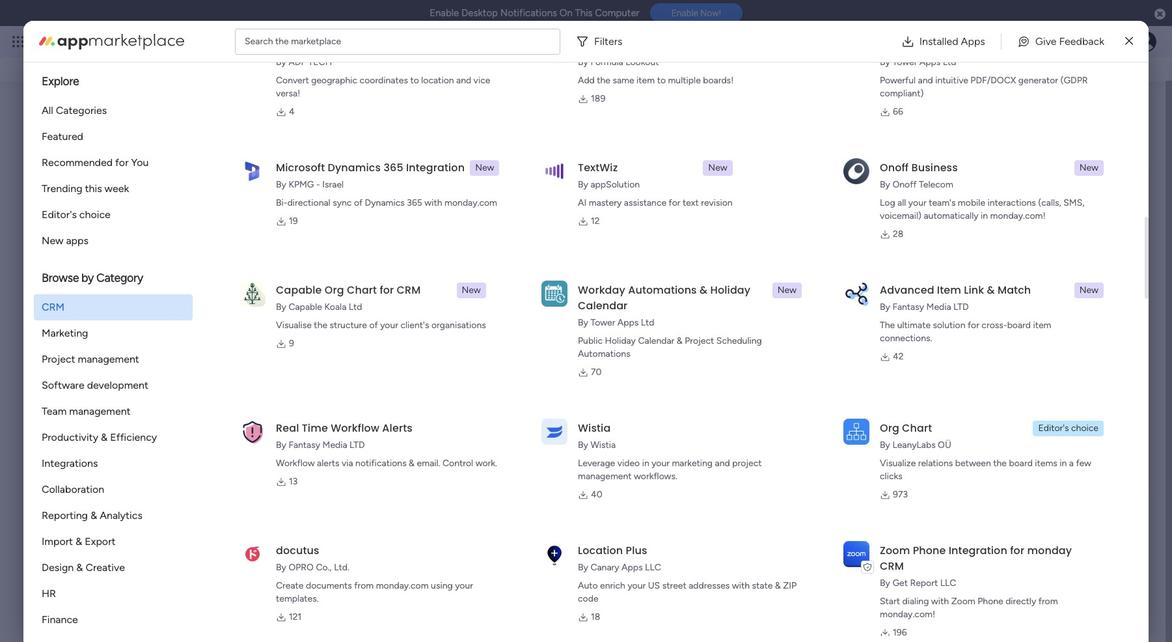 Task type: locate. For each thing, give the bounding box(es) containing it.
to left location
[[411, 75, 419, 86]]

integration inside the zoom phone integration for monday crm by get report llc
[[949, 543, 1008, 558]]

add
[[578, 75, 595, 86]]

and left support
[[1021, 406, 1036, 417]]

0 horizontal spatial monday.com!
[[880, 609, 936, 620]]

editor's choice
[[42, 208, 111, 221], [1039, 423, 1099, 434]]

management inside "quick search results" list box
[[96, 262, 150, 273]]

40
[[591, 489, 603, 500]]

1 vertical spatial workflow
[[276, 458, 315, 469]]

automations down public
[[578, 348, 631, 359]]

llc up us
[[645, 562, 661, 573]]

by inside the zoom phone integration for monday crm by get report llc
[[880, 578, 891, 589]]

and inside powerful and intuitive pdf/docx generator (gdpr compliant)
[[919, 75, 934, 86]]

addresses
[[689, 580, 730, 591]]

0 horizontal spatial crm
[[42, 301, 65, 313]]

capable up visualise on the left
[[289, 302, 322, 313]]

0 horizontal spatial give
[[971, 52, 990, 63]]

app logo image
[[240, 158, 266, 184], [542, 158, 568, 184], [844, 158, 870, 184], [240, 281, 266, 307], [542, 281, 568, 307], [844, 281, 870, 306], [240, 419, 266, 445], [542, 419, 568, 445], [844, 419, 870, 445], [240, 541, 266, 567], [542, 541, 568, 567], [844, 541, 870, 567]]

the for visualise
[[314, 320, 328, 331]]

0 vertical spatial phone
[[913, 543, 947, 558]]

roy mann nov 7
[[106, 356, 883, 376]]

org up 'leanylabs'
[[880, 421, 900, 436]]

apps marketplace image
[[39, 34, 184, 49]]

0 horizontal spatial of
[[354, 197, 363, 208]]

analytics
[[100, 509, 143, 522]]

for for ai mastery assistance for text revision
[[669, 197, 681, 208]]

and left start
[[248, 421, 265, 434]]

0 horizontal spatial ltd
[[349, 302, 362, 313]]

item down lookout
[[637, 75, 655, 86]]

plus
[[626, 543, 648, 558]]

on
[[560, 7, 573, 19]]

editor's down trending
[[42, 208, 77, 221]]

llc inside 'location plus by canary apps llc'
[[645, 562, 661, 573]]

1 to from the left
[[411, 75, 419, 86]]

auto enrich your us street addresses with state & zip code
[[578, 580, 797, 604]]

fantasy down time
[[289, 440, 321, 451]]

component image
[[58, 260, 70, 272]]

with inside 'start dialing with zoom phone directly from monday.com!'
[[932, 596, 950, 607]]

dialing
[[903, 596, 930, 607]]

crm up client's
[[397, 283, 421, 298]]

0 vertical spatial wistia
[[578, 421, 611, 436]]

0 vertical spatial calendar
[[578, 298, 628, 313]]

get left support
[[1039, 406, 1052, 417]]

board inside the ultimate solution for cross-board item connections.
[[1008, 320, 1032, 331]]

search down help icon
[[1098, 51, 1130, 63]]

0 horizontal spatial enable
[[430, 7, 459, 19]]

1 vertical spatial calendar
[[638, 335, 675, 346]]

link
[[965, 283, 985, 298]]

installed apps button
[[891, 28, 996, 54]]

0 horizontal spatial workspaces
[[80, 492, 144, 506]]

1 vertical spatial monday
[[1028, 543, 1073, 558]]

recently visited
[[60, 109, 147, 123]]

multiple
[[668, 75, 701, 86]]

0 vertical spatial 365
[[384, 160, 404, 175]]

chart up 'structure'
[[347, 283, 377, 298]]

by down start
[[276, 440, 287, 451]]

new for capable org chart for crm
[[462, 285, 481, 296]]

1 horizontal spatial phone
[[978, 596, 1004, 607]]

1 horizontal spatial editor's choice
[[1039, 423, 1099, 434]]

& inside auto enrich your us street addresses with state & zip code
[[776, 580, 781, 591]]

0 vertical spatial board
[[1008, 320, 1032, 331]]

main right ">"
[[160, 262, 180, 273]]

for up directly
[[1011, 543, 1025, 558]]

apps image
[[1030, 35, 1043, 48]]

main inside "quick search results" list box
[[160, 262, 180, 273]]

apps inside 'location plus by canary apps llc'
[[622, 562, 643, 573]]

item right getting
[[1034, 320, 1052, 331]]

1 vertical spatial automations
[[578, 348, 631, 359]]

log
[[880, 197, 896, 208]]

powerful
[[880, 75, 916, 86]]

apps up the v2 user feedback image
[[962, 35, 986, 47]]

integration up the 'bi-directional sync of dynamics 365 with monday.com'
[[406, 160, 465, 175]]

0 vertical spatial editor's choice
[[42, 208, 111, 221]]

for left cross-
[[968, 320, 980, 331]]

capable
[[276, 283, 322, 298], [289, 302, 322, 313]]

2 horizontal spatial ltd
[[944, 57, 957, 68]]

roy mann image
[[72, 357, 98, 383]]

editor's choice up "apps"
[[42, 208, 111, 221]]

1 horizontal spatial item
[[1034, 320, 1052, 331]]

1 horizontal spatial get
[[1039, 406, 1052, 417]]

and inside 'leverage video in your marketing and project management workflows.'
[[715, 458, 730, 469]]

&
[[700, 283, 708, 298], [988, 283, 996, 298], [974, 291, 980, 303], [677, 335, 683, 346], [101, 431, 108, 443], [409, 458, 415, 469], [90, 509, 97, 522], [76, 535, 82, 548], [76, 561, 83, 574], [776, 580, 781, 591]]

opro
[[289, 562, 314, 573]]

for for the ultimate solution for cross-board item connections.
[[968, 320, 980, 331]]

onoff up all
[[893, 179, 917, 190]]

1 vertical spatial media
[[323, 440, 348, 451]]

& inside workday automations & holiday calendar
[[700, 283, 708, 298]]

give
[[1036, 35, 1057, 47], [971, 52, 990, 63]]

log all your team's mobile interactions (calls, sms, voicemail) automatically in monday.com!
[[880, 197, 1085, 221]]

of for 365
[[354, 197, 363, 208]]

by up 'ai'
[[578, 179, 589, 190]]

new for workday automations & holiday calendar
[[778, 285, 797, 296]]

1 vertical spatial chart
[[903, 421, 933, 436]]

help image
[[1091, 35, 1104, 48]]

board left items
[[1010, 458, 1033, 469]]

by up powerful
[[880, 57, 891, 68]]

0 vertical spatial monday.com
[[445, 197, 498, 208]]

0 horizontal spatial holiday
[[605, 335, 636, 346]]

from inside 'start dialing with zoom phone directly from monday.com!'
[[1039, 596, 1059, 607]]

select product image
[[12, 35, 25, 48]]

12
[[591, 216, 600, 227]]

monday up access
[[58, 34, 103, 49]]

choice down this
[[79, 208, 111, 221]]

and left the project
[[715, 458, 730, 469]]

the right add
[[597, 75, 611, 86]]

1 horizontal spatial invite
[[854, 422, 877, 433]]

search the marketplace
[[245, 35, 341, 47]]

holiday inside workday automations & holiday calendar
[[711, 283, 751, 298]]

1 vertical spatial tower
[[591, 317, 616, 328]]

workflow up 13
[[276, 458, 315, 469]]

vice
[[474, 75, 491, 86]]

1 vertical spatial choice
[[1072, 423, 1099, 434]]

capable up "by capable koala ltd"
[[276, 283, 322, 298]]

calendar down workday automations & holiday calendar
[[638, 335, 675, 346]]

365 down "microsoft dynamics 365 integration"
[[407, 197, 423, 208]]

tower up powerful
[[893, 57, 918, 68]]

invite inside "button"
[[854, 422, 877, 433]]

editor's choice down support
[[1039, 423, 1099, 434]]

now!
[[701, 8, 721, 18]]

workspace down analytics
[[132, 531, 188, 545]]

lookout
[[626, 57, 659, 68]]

0 horizontal spatial invite
[[140, 421, 166, 434]]

llc right report
[[941, 578, 957, 589]]

featured
[[42, 130, 83, 143]]

teammates
[[192, 421, 245, 434]]

1 vertical spatial work
[[74, 262, 94, 273]]

invite your teammates and start collaborating
[[140, 421, 354, 434]]

calendar
[[578, 298, 628, 313], [638, 335, 675, 346]]

my workspaces
[[60, 492, 144, 506]]

new for textwiz
[[709, 162, 728, 173]]

control
[[443, 458, 474, 469]]

using
[[431, 580, 453, 591]]

ltd down capable org chart for crm
[[349, 302, 362, 313]]

to left multiple
[[658, 75, 666, 86]]

quick search
[[1068, 51, 1130, 63]]

connections.
[[880, 333, 933, 344]]

give up v2 bolt switch image
[[1036, 35, 1057, 47]]

monday.com inside create documents from monday.com using your templates.
[[376, 580, 429, 591]]

give inside button
[[1036, 35, 1057, 47]]

geographic
[[311, 75, 358, 86]]

1 vertical spatial main
[[104, 531, 129, 545]]

apps inside button
[[962, 35, 986, 47]]

by up the
[[880, 302, 891, 313]]

board down inspired
[[1008, 320, 1032, 331]]

your down apps marketplace image in the left of the page
[[99, 58, 120, 70]]

by left the opro
[[276, 562, 287, 573]]

monday.com! down interactions
[[991, 210, 1046, 221]]

main down analytics
[[104, 531, 129, 545]]

1 vertical spatial get
[[1039, 406, 1052, 417]]

for inside the zoom phone integration for monday crm by get report llc
[[1011, 543, 1025, 558]]

automatically
[[924, 210, 979, 221]]

apps
[[962, 35, 986, 47], [920, 57, 941, 68], [618, 317, 639, 328], [622, 562, 643, 573]]

hr
[[42, 587, 56, 600]]

reporting & analytics
[[42, 509, 143, 522]]

management for work management > main workspace
[[96, 262, 150, 273]]

0 vertical spatial llc
[[645, 562, 661, 573]]

from right documents
[[354, 580, 374, 591]]

formula
[[591, 57, 624, 68]]

enable inside button
[[672, 8, 699, 18]]

in left sms,
[[1051, 204, 1060, 217]]

0 horizontal spatial ltd
[[350, 440, 365, 451]]

explore
[[42, 74, 79, 89]]

a
[[1070, 458, 1075, 469]]

1 horizontal spatial crm
[[397, 283, 421, 298]]

0 horizontal spatial integration
[[406, 160, 465, 175]]

collaboration
[[42, 483, 104, 496]]

workspace right ">"
[[182, 262, 226, 273]]

crm up get
[[880, 559, 905, 574]]

workflow up via at the left
[[331, 421, 380, 436]]

by tower apps ltd up public
[[578, 317, 655, 328]]

zoom up get
[[880, 543, 911, 558]]

1 horizontal spatial media
[[927, 302, 952, 313]]

1 horizontal spatial fantasy
[[893, 302, 925, 313]]

media up "alerts"
[[323, 440, 348, 451]]

by leanylabs oü
[[880, 440, 952, 451]]

reporting
[[42, 509, 88, 522]]

koala
[[325, 302, 347, 313]]

calendar inside workday automations & holiday calendar
[[578, 298, 628, 313]]

app logo image for auto enrich your us street addresses with state & zip code
[[542, 541, 568, 567]]

your
[[99, 58, 120, 70], [909, 197, 927, 208], [983, 204, 1003, 217], [380, 320, 399, 331], [169, 421, 190, 434], [652, 458, 670, 469], [455, 580, 473, 591], [628, 580, 646, 591]]

software
[[42, 379, 84, 391]]

0 vertical spatial give
[[1036, 35, 1057, 47]]

coordinates
[[360, 75, 408, 86]]

main workspace
[[104, 531, 188, 545]]

adf
[[289, 57, 306, 68]]

microsoft dynamics 365 integration
[[276, 160, 465, 175]]

give for give feedback
[[971, 52, 990, 63]]

1 vertical spatial phone
[[978, 596, 1004, 607]]

close recently visited image
[[42, 108, 57, 124]]

1 vertical spatial holiday
[[605, 335, 636, 346]]

0 vertical spatial ltd
[[954, 302, 970, 313]]

llc inside the zoom phone integration for monday crm by get report llc
[[941, 578, 957, 589]]

2 to from the left
[[658, 75, 666, 86]]

by up add
[[578, 57, 589, 68]]

app logo image for bi-directional sync of dynamics 365 with monday.com
[[240, 158, 266, 184]]

convert
[[276, 75, 309, 86]]

1 vertical spatial llc
[[941, 578, 957, 589]]

to inside convert geographic coordinates to location and vice versa!
[[411, 75, 419, 86]]

and left intuitive
[[919, 75, 934, 86]]

0 vertical spatial crm
[[397, 283, 421, 298]]

get
[[893, 578, 908, 589]]

app logo image for leverage video in your marketing and project management workflows.
[[542, 419, 568, 445]]

0 horizontal spatial org
[[325, 283, 344, 298]]

management up 'development'
[[78, 353, 139, 365]]

management up productivity & efficiency
[[69, 405, 131, 417]]

alerts
[[382, 421, 413, 436]]

from right directly
[[1039, 596, 1059, 607]]

editor's down learn and get support
[[1039, 423, 1070, 434]]

your left us
[[628, 580, 646, 591]]

in up workflows.
[[643, 458, 650, 469]]

in inside boost your workflow in minutes with ready-made templates
[[1051, 204, 1060, 217]]

location
[[421, 75, 454, 86]]

1 horizontal spatial ltd
[[641, 317, 655, 328]]

workflow
[[1006, 204, 1049, 217]]

apps down workday
[[618, 317, 639, 328]]

1 horizontal spatial from
[[1039, 596, 1059, 607]]

holiday up the scheduling
[[711, 283, 751, 298]]

the inside visualize relations between the board items in a few clicks
[[994, 458, 1007, 469]]

1 horizontal spatial workflow
[[331, 421, 380, 436]]

2 horizontal spatial crm
[[880, 559, 905, 574]]

1 horizontal spatial work
[[105, 34, 129, 49]]

0 vertical spatial workflow
[[331, 421, 380, 436]]

project left the scheduling
[[685, 335, 715, 346]]

by left adf
[[276, 57, 287, 68]]

1 vertical spatial give
[[971, 52, 990, 63]]

choice down support
[[1072, 423, 1099, 434]]

1 vertical spatial ltd
[[350, 440, 365, 451]]

1 vertical spatial monday.com
[[376, 580, 429, 591]]

1 vertical spatial org
[[880, 421, 900, 436]]

invite
[[140, 421, 166, 434], [854, 422, 877, 433]]

1 horizontal spatial project
[[685, 335, 715, 346]]

of right "sync"
[[354, 197, 363, 208]]

interactions
[[988, 197, 1037, 208]]

in left a in the right bottom of the page
[[1060, 458, 1068, 469]]

by up leverage
[[578, 440, 589, 451]]

0 horizontal spatial 365
[[384, 160, 404, 175]]

1 vertical spatial crm
[[42, 301, 65, 313]]

learn up the solution
[[945, 291, 971, 303]]

by inside 'location plus by canary apps llc'
[[578, 562, 589, 573]]

ltd inside "real time workflow alerts by fantasy media ltd"
[[350, 440, 365, 451]]

get for inspired
[[983, 291, 999, 303]]

see plans button
[[210, 32, 273, 51]]

v2 user feedback image
[[956, 50, 965, 65]]

0 horizontal spatial to
[[411, 75, 419, 86]]

in down mobile
[[981, 210, 989, 221]]

for inside the ultimate solution for cross-board item connections.
[[968, 320, 980, 331]]

1 vertical spatial monday.com!
[[880, 609, 936, 620]]

powerful and intuitive pdf/docx generator (gdpr compliant)
[[880, 75, 1089, 99]]

monday.com! down dialing on the right bottom of page
[[880, 609, 936, 620]]

quickly access your recent boards, inbox and workspaces
[[26, 58, 297, 70]]

fantasy inside "real time workflow alerts by fantasy media ltd"
[[289, 440, 321, 451]]

zoom down the zoom phone integration for monday crm by get report llc
[[952, 596, 976, 607]]

1 vertical spatial by tower apps ltd
[[578, 317, 655, 328]]

0 vertical spatial main
[[160, 262, 180, 273]]

1 horizontal spatial give
[[1036, 35, 1057, 47]]

this
[[575, 7, 593, 19]]

in inside 'leverage video in your marketing and project management workflows.'
[[643, 458, 650, 469]]

(inbox)
[[130, 313, 168, 327]]

state
[[753, 580, 773, 591]]

monday inside the zoom phone integration for monday crm by get report llc
[[1028, 543, 1073, 558]]

for left you
[[115, 156, 129, 169]]

invite members image
[[1002, 35, 1015, 48]]

close my workspaces image
[[42, 491, 57, 507]]

and left vice
[[457, 75, 472, 86]]

give for give feedback
[[1036, 35, 1057, 47]]

scheduling
[[717, 335, 762, 346]]

ltd down workday automations & holiday calendar
[[641, 317, 655, 328]]

to
[[411, 75, 419, 86], [658, 75, 666, 86]]

0 vertical spatial org
[[325, 283, 344, 298]]

docutus by opro co., ltd.
[[276, 543, 350, 573]]

0 vertical spatial project
[[685, 335, 715, 346]]

phone inside 'start dialing with zoom phone directly from monday.com!'
[[978, 596, 1004, 607]]

1 horizontal spatial integration
[[949, 543, 1008, 558]]

for up visualise the structure of your client's organisations on the left
[[380, 283, 394, 298]]

real
[[276, 421, 299, 436]]

enable desktop notifications on this computer
[[430, 7, 640, 19]]

in inside visualize relations between the board items in a few clicks
[[1060, 458, 1068, 469]]

zoom inside 'start dialing with zoom phone directly from monday.com!'
[[952, 596, 976, 607]]

dynamics down "microsoft dynamics 365 integration"
[[365, 197, 405, 208]]

private board image
[[58, 240, 72, 254]]

1 vertical spatial editor's choice
[[1039, 423, 1099, 434]]

all categories
[[42, 104, 107, 117]]

0 vertical spatial choice
[[79, 208, 111, 221]]

1 horizontal spatial zoom
[[952, 596, 976, 607]]

1 vertical spatial ltd
[[349, 302, 362, 313]]

structure
[[330, 320, 367, 331]]

choice
[[79, 208, 111, 221], [1072, 423, 1099, 434]]

your up made
[[983, 204, 1003, 217]]

0 vertical spatial tower
[[893, 57, 918, 68]]

1 vertical spatial project
[[42, 353, 75, 365]]

invite for invite your teammates and start collaborating
[[140, 421, 166, 434]]

19
[[289, 216, 298, 227]]

0 vertical spatial learn
[[945, 291, 971, 303]]

phone left directly
[[978, 596, 1004, 607]]

by up bi-
[[276, 179, 287, 190]]

productivity & efficiency
[[42, 431, 157, 443]]

0 vertical spatial media
[[927, 302, 952, 313]]

0 vertical spatial ltd
[[944, 57, 957, 68]]

365 up the 'bi-directional sync of dynamics 365 with monday.com'
[[384, 160, 404, 175]]

ultimate
[[898, 320, 931, 331]]

fantasy down "advanced" at the right top of the page
[[893, 302, 925, 313]]

1 vertical spatial search
[[1098, 51, 1130, 63]]

1 vertical spatial from
[[1039, 596, 1059, 607]]

for left text
[[669, 197, 681, 208]]

street
[[663, 580, 687, 591]]

crm up marketing
[[42, 301, 65, 313]]

0 horizontal spatial editor's choice
[[42, 208, 111, 221]]

1 vertical spatial wistia
[[591, 440, 616, 451]]

0 vertical spatial chart
[[347, 283, 377, 298]]

mastery
[[589, 197, 622, 208]]

0 horizontal spatial get
[[983, 291, 999, 303]]

app logo image for public holiday calendar & project scheduling automations
[[542, 281, 568, 307]]

by fantasy media ltd
[[880, 302, 970, 313]]

tower up public
[[591, 317, 616, 328]]

dynamics up israel
[[328, 160, 381, 175]]

search everything image
[[1062, 35, 1075, 48]]

phone up report
[[913, 543, 947, 558]]

create
[[276, 580, 304, 591]]

1 horizontal spatial calendar
[[638, 335, 675, 346]]

1 horizontal spatial search
[[1098, 51, 1130, 63]]

notifications
[[356, 458, 407, 469]]

0 horizontal spatial from
[[354, 580, 374, 591]]

0 vertical spatial search
[[245, 35, 273, 47]]

learn for learn and get support
[[996, 406, 1019, 417]]

enable left now! at the right of page
[[672, 8, 699, 18]]

apps down the installed
[[920, 57, 941, 68]]

0 horizontal spatial calendar
[[578, 298, 628, 313]]

item inside the ultimate solution for cross-board item connections.
[[1034, 320, 1052, 331]]

development
[[87, 379, 148, 391]]

0 horizontal spatial search
[[245, 35, 273, 47]]

0 vertical spatial get
[[983, 291, 999, 303]]

1 horizontal spatial learn
[[996, 406, 1019, 417]]

your up workflows.
[[652, 458, 670, 469]]

holiday right public
[[605, 335, 636, 346]]

installed
[[920, 35, 959, 47]]

1 vertical spatial of
[[370, 320, 378, 331]]

you
[[131, 156, 149, 169]]

management for team management
[[69, 405, 131, 417]]

workspaces down plans
[[241, 58, 297, 70]]

0 horizontal spatial zoom
[[880, 543, 911, 558]]



Task type: describe. For each thing, give the bounding box(es) containing it.
create documents from monday.com using your templates.
[[276, 580, 473, 604]]

boost your workflow in minutes with ready-made templates
[[953, 204, 1122, 232]]

0 horizontal spatial tower
[[591, 317, 616, 328]]

feed
[[102, 313, 127, 327]]

export
[[85, 535, 116, 548]]

by appsolution
[[578, 179, 640, 190]]

kendall parks image
[[1136, 31, 1157, 52]]

ltd for capable org chart for crm
[[349, 302, 362, 313]]

by up visualize
[[880, 440, 891, 451]]

1 horizontal spatial workspaces
[[241, 58, 297, 70]]

management inside 'leverage video in your marketing and project management workflows.'
[[578, 471, 632, 482]]

66
[[894, 106, 904, 117]]

management up quickly access your recent boards, inbox and workspaces
[[131, 34, 202, 49]]

0 horizontal spatial editor's
[[42, 208, 77, 221]]

co.,
[[316, 562, 332, 573]]

microsoft
[[276, 160, 325, 175]]

advanced
[[880, 283, 935, 298]]

by up log at the right top
[[880, 179, 891, 190]]

0 horizontal spatial project
[[42, 353, 75, 365]]

of for chart
[[370, 320, 378, 331]]

new for onoff business
[[1080, 162, 1099, 173]]

generator
[[1019, 75, 1059, 86]]

0 horizontal spatial item
[[637, 75, 655, 86]]

workflow inside "real time workflow alerts by fantasy media ltd"
[[331, 421, 380, 436]]

your inside log all your team's mobile interactions (calls, sms, voicemail) automatically in monday.com!
[[909, 197, 927, 208]]

v2 bolt switch image
[[1057, 50, 1065, 65]]

templates image image
[[957, 103, 1129, 193]]

1 vertical spatial dynamics
[[365, 197, 405, 208]]

media inside "real time workflow alerts by fantasy media ltd"
[[323, 440, 348, 451]]

app logo image for workflow alerts via notifications & email. control work.
[[240, 419, 266, 445]]

boards!
[[703, 75, 734, 86]]

zoom phone integration for monday crm by get report llc
[[880, 543, 1073, 589]]

1 horizontal spatial monday.com
[[445, 197, 498, 208]]

invite for invite
[[854, 422, 877, 433]]

between
[[956, 458, 992, 469]]

enable for enable now!
[[672, 8, 699, 18]]

and inside convert geographic coordinates to location and vice versa!
[[457, 75, 472, 86]]

app logo image for visualise the structure of your client's organisations
[[240, 281, 266, 307]]

boards,
[[155, 58, 190, 70]]

pdf/docx
[[971, 75, 1017, 86]]

app logo image for log all your team's mobile interactions (calls, sms, voicemail) automatically in monday.com!
[[844, 158, 870, 184]]

new for advanced item link & match
[[1080, 285, 1099, 296]]

monday.com! inside log all your team's mobile interactions (calls, sms, voicemail) automatically in monday.com!
[[991, 210, 1046, 221]]

give feedback button
[[1007, 28, 1116, 54]]

search inside button
[[1098, 51, 1130, 63]]

see
[[228, 36, 243, 47]]

1 horizontal spatial ltd
[[954, 302, 970, 313]]

capable org chart for crm
[[276, 283, 421, 298]]

with inside boost your workflow in minutes with ready-made templates
[[1102, 204, 1122, 217]]

0 horizontal spatial main
[[104, 531, 129, 545]]

installed apps
[[920, 35, 986, 47]]

notes
[[77, 240, 106, 253]]

& inside public holiday calendar & project scheduling automations
[[677, 335, 683, 346]]

management for project management
[[78, 353, 139, 365]]

getting
[[996, 329, 1029, 340]]

desktop
[[462, 7, 498, 19]]

your left client's
[[380, 320, 399, 331]]

the for add
[[597, 75, 611, 86]]

enable for enable desktop notifications on this computer
[[430, 7, 459, 19]]

give feedback
[[971, 52, 1034, 63]]

by inside "real time workflow alerts by fantasy media ltd"
[[276, 440, 287, 451]]

>
[[152, 262, 158, 273]]

app logo image for the ultimate solution for cross-board item connections.
[[844, 281, 870, 306]]

automations inside public holiday calendar & project scheduling automations
[[578, 348, 631, 359]]

import
[[42, 535, 73, 548]]

1 horizontal spatial chart
[[903, 421, 933, 436]]

for for capable org chart for crm
[[380, 283, 394, 298]]

marketing
[[672, 458, 713, 469]]

inbox image
[[973, 35, 986, 48]]

app logo image for ai mastery assistance for text revision
[[542, 158, 568, 184]]

your inside auto enrich your us street addresses with state & zip code
[[628, 580, 646, 591]]

your inside boost your workflow in minutes with ready-made templates
[[983, 204, 1003, 217]]

from inside create documents from monday.com using your templates.
[[354, 580, 374, 591]]

clicks
[[880, 471, 903, 482]]

trending
[[42, 182, 82, 195]]

productivity
[[42, 431, 98, 443]]

update feed (inbox)
[[60, 313, 168, 327]]

few
[[1077, 458, 1092, 469]]

1 horizontal spatial editor's
[[1039, 423, 1070, 434]]

monday.com! inside 'start dialing with zoom phone directly from monday.com!'
[[880, 609, 936, 620]]

lottie animation element
[[577, 33, 942, 83]]

onoff business
[[880, 160, 959, 175]]

quick search results list box
[[42, 124, 914, 296]]

dapulse x slim image
[[1126, 34, 1134, 49]]

notifications image
[[944, 35, 957, 48]]

items
[[1036, 458, 1058, 469]]

zoom inside the zoom phone integration for monday crm by get report llc
[[880, 543, 911, 558]]

get for support
[[1039, 406, 1052, 417]]

1 horizontal spatial by tower apps ltd
[[880, 57, 957, 68]]

work inside "quick search results" list box
[[74, 262, 94, 273]]

dapulse close image
[[1155, 8, 1166, 21]]

app logo image for visualize relations between the board items in a few clicks
[[844, 419, 870, 445]]

oü
[[938, 440, 952, 451]]

0 horizontal spatial chart
[[347, 283, 377, 298]]

monday work management
[[58, 34, 202, 49]]

and down see
[[221, 58, 238, 70]]

client's
[[401, 320, 429, 331]]

new for microsoft dynamics 365 integration
[[475, 162, 495, 173]]

feedback
[[1060, 35, 1105, 47]]

0 vertical spatial onoff
[[880, 160, 909, 175]]

1 vertical spatial onoff
[[893, 179, 917, 190]]

board inside visualize relations between the board items in a few clicks
[[1010, 458, 1033, 469]]

1 horizontal spatial org
[[880, 421, 900, 436]]

directly
[[1006, 596, 1037, 607]]

assistance
[[624, 197, 667, 208]]

42
[[894, 351, 904, 362]]

learn & get inspired
[[945, 291, 1039, 303]]

workspace inside "quick search results" list box
[[182, 262, 226, 273]]

getting started element
[[945, 316, 1140, 368]]

holiday inside public holiday calendar & project scheduling automations
[[605, 335, 636, 346]]

templates.
[[276, 593, 319, 604]]

your inside create documents from monday.com using your templates.
[[455, 580, 473, 591]]

alerts
[[317, 458, 340, 469]]

organisations
[[432, 320, 486, 331]]

in inside log all your team's mobile interactions (calls, sms, voicemail) automatically in monday.com!
[[981, 210, 989, 221]]

enrich
[[601, 580, 626, 591]]

filters button
[[571, 28, 633, 54]]

1 horizontal spatial choice
[[1072, 423, 1099, 434]]

your inside 'leverage video in your marketing and project management workflows.'
[[652, 458, 670, 469]]

0 horizontal spatial monday
[[58, 34, 103, 49]]

intuitive
[[936, 75, 969, 86]]

1 image
[[983, 27, 994, 41]]

1 vertical spatial capable
[[289, 302, 322, 313]]

recommended
[[42, 156, 113, 169]]

quickly
[[26, 58, 61, 70]]

workday automations & holiday calendar
[[578, 283, 751, 313]]

by up public
[[578, 317, 589, 328]]

1 vertical spatial workspaces
[[80, 492, 144, 506]]

ltd for workday automations & holiday calendar
[[641, 317, 655, 328]]

zip
[[784, 580, 797, 591]]

cross-
[[982, 320, 1008, 331]]

your left teammates
[[169, 421, 190, 434]]

automations inside workday automations & holiday calendar
[[629, 283, 697, 298]]

calendar inside public holiday calendar & project scheduling automations
[[638, 335, 675, 346]]

workspace image
[[63, 530, 94, 561]]

app logo image for create documents from monday.com using your templates.
[[240, 541, 266, 567]]

1 vertical spatial workspace
[[132, 531, 188, 545]]

support
[[1055, 406, 1086, 417]]

this
[[85, 182, 102, 195]]

quick search button
[[1047, 45, 1140, 71]]

project inside public holiday calendar & project scheduling automations
[[685, 335, 715, 346]]

0 vertical spatial work
[[105, 34, 129, 49]]

0 horizontal spatial by tower apps ltd
[[578, 317, 655, 328]]

bi-
[[276, 197, 288, 208]]

feedback
[[993, 52, 1034, 63]]

close update feed (inbox) image
[[42, 312, 57, 328]]

start
[[268, 421, 290, 434]]

by inside wistia by wistia
[[578, 440, 589, 451]]

category
[[96, 271, 143, 285]]

by up visualise on the left
[[276, 302, 287, 313]]

templates
[[1012, 220, 1058, 232]]

trending this week
[[42, 182, 129, 195]]

enable now! button
[[650, 3, 743, 23]]

crm inside the zoom phone integration for monday crm by get report llc
[[880, 559, 905, 574]]

see plans
[[228, 36, 267, 47]]

for for zoom phone integration for monday crm by get report llc
[[1011, 543, 1025, 558]]

recently
[[60, 109, 108, 123]]

visualize relations between the board items in a few clicks
[[880, 458, 1092, 482]]

enable now!
[[672, 8, 721, 18]]

business
[[912, 160, 959, 175]]

learn for learn & get inspired
[[945, 291, 971, 303]]

team
[[42, 405, 67, 417]]

0 vertical spatial capable
[[276, 283, 322, 298]]

121
[[289, 612, 302, 623]]

(calls,
[[1039, 197, 1062, 208]]

the for search
[[275, 35, 289, 47]]

1 horizontal spatial 365
[[407, 197, 423, 208]]

phone inside the zoom phone integration for monday crm by get report llc
[[913, 543, 947, 558]]

by inside docutus by opro co., ltd.
[[276, 562, 287, 573]]

0 vertical spatial dynamics
[[328, 160, 381, 175]]

kpmg
[[289, 179, 314, 190]]

0 vertical spatial fantasy
[[893, 302, 925, 313]]

report
[[911, 578, 939, 589]]

plans
[[246, 36, 267, 47]]

versa!
[[276, 88, 300, 99]]

sms,
[[1064, 197, 1085, 208]]

with inside auto enrich your us street addresses with state & zip code
[[733, 580, 750, 591]]

apps
[[66, 234, 89, 247]]

ready-
[[953, 220, 983, 232]]

us
[[648, 580, 661, 591]]



Task type: vqa. For each thing, say whether or not it's contained in the screenshot.


